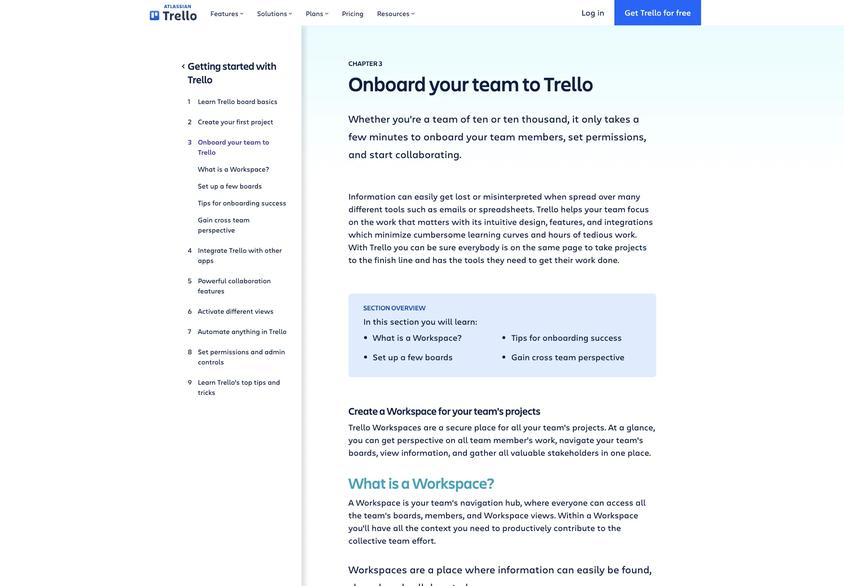 Task type: vqa. For each thing, say whether or not it's contained in the screenshot.
the topmost or
yes



Task type: describe. For each thing, give the bounding box(es) containing it.
onboard inside chapter 3 onboard your team to trello
[[348, 70, 426, 97]]

getting started with trello
[[188, 59, 276, 86]]

where inside workspaces are a place where information can easily be found, shared, and collaborated on.
[[465, 562, 495, 576]]

activate different views link
[[188, 303, 288, 320]]

trello inside the onboard your team to trello
[[198, 148, 216, 157]]

1 vertical spatial onboarding
[[542, 332, 588, 343]]

getting started with trello link
[[188, 59, 288, 90]]

effort.
[[412, 535, 436, 546]]

atlassian trello image
[[150, 5, 197, 21]]

and down design,
[[531, 229, 546, 240]]

section
[[390, 316, 419, 327]]

workspaces inside the create a workspace for your team's projects trello workspaces are a secure place for all your team's projects. at a glance, you can get perspective on all team member's work, navigate your team's boards, view information, and gather all valuable stakeholders in one place.
[[373, 422, 421, 433]]

1 horizontal spatial cross
[[532, 351, 553, 363]]

with
[[348, 241, 368, 253]]

solutions
[[257, 9, 287, 18]]

1 vertical spatial workspace?
[[413, 332, 462, 343]]

all up member's on the bottom of the page
[[511, 422, 521, 433]]

0 vertical spatial tips
[[198, 198, 211, 207]]

and inside whether you're a team of ten or ten thousand, it only takes a few minutes to onboard your team members, set permissions, and start collaborating.
[[348, 147, 367, 161]]

plans button
[[299, 0, 335, 25]]

views
[[255, 307, 274, 315]]

collective
[[348, 535, 386, 546]]

create your first project
[[198, 117, 273, 126]]

and inside workspaces are a place where information can easily be found, shared, and collaborated on.
[[386, 580, 404, 586]]

team inside the onboard your team to trello
[[244, 137, 261, 147]]

2 vertical spatial few
[[408, 351, 423, 363]]

1 vertical spatial tips
[[511, 332, 527, 343]]

such
[[407, 203, 426, 215]]

0 horizontal spatial gain cross team perspective
[[198, 215, 250, 234]]

team's up have
[[364, 510, 391, 521]]

hub,
[[505, 497, 522, 508]]

perspective inside gain cross team perspective
[[198, 225, 235, 234]]

their
[[554, 254, 573, 266]]

over
[[598, 191, 616, 202]]

takes
[[604, 112, 630, 126]]

different inside 'link'
[[226, 307, 253, 315]]

create a workspace for your team's projects trello workspaces are a secure place for all your team's projects. at a glance, you can get perspective on all team member's work, navigate your team's boards, view information, and gather all valuable stakeholders in one place.
[[348, 404, 655, 458]]

started
[[223, 59, 254, 73]]

1 horizontal spatial tools
[[464, 254, 485, 266]]

all right have
[[393, 522, 403, 534]]

get inside the create a workspace for your team's projects trello workspaces are a secure place for all your team's projects. at a glance, you can get perspective on all team member's work, navigate your team's boards, view information, and gather all valuable stakeholders in one place.
[[382, 434, 395, 446]]

2 ten from the left
[[503, 112, 519, 126]]

you're
[[393, 112, 421, 126]]

is inside information can easily get lost or misinterpreted when spread over many different tools such as emails or spreadsheets. trello helps your team focus on the work that matters with its intuitive design, features, and integrations which minimize cumbersome learning curves and hours of tedious work. with trello you can be sure everybody is on the same page to take projects to the finish line and has the tools they need to get their work done.
[[502, 241, 508, 253]]

team inside information can easily get lost or misinterpreted when spread over many different tools such as emails or spreadsheets. trello helps your team focus on the work that matters with its intuitive design, features, and integrations which minimize cumbersome learning curves and hours of tedious work. with trello you can be sure everybody is on the same page to take projects to the finish line and has the tools they need to get their work done.
[[604, 203, 625, 215]]

minutes
[[369, 129, 408, 143]]

trello's
[[217, 378, 240, 386]]

1 vertical spatial up
[[388, 351, 398, 363]]

you'll
[[348, 522, 369, 534]]

shared,
[[348, 580, 383, 586]]

your inside chapter 3 onboard your team to trello
[[429, 70, 469, 97]]

board
[[237, 97, 255, 106]]

1 horizontal spatial success
[[591, 332, 622, 343]]

trello inside get trello for free 'link'
[[640, 7, 661, 18]]

member's
[[493, 434, 533, 446]]

onboard
[[423, 129, 464, 143]]

of inside whether you're a team of ten or ten thousand, it only takes a few minutes to onboard your team members, set permissions, and start collaborating.
[[460, 112, 470, 126]]

same
[[538, 241, 560, 253]]

are inside workspaces are a place where information can easily be found, shared, and collaborated on.
[[410, 562, 425, 576]]

your inside the onboard your team to trello
[[228, 137, 242, 147]]

free
[[676, 7, 691, 18]]

chapter 3 onboard your team to trello
[[348, 59, 593, 97]]

0 horizontal spatial work
[[376, 216, 396, 227]]

and inside the set permissions and admin controls
[[251, 347, 263, 356]]

log
[[582, 7, 595, 18]]

team's up the place.
[[616, 434, 643, 446]]

the down curves
[[522, 241, 536, 253]]

create your first project link
[[188, 113, 288, 130]]

1 ten from the left
[[473, 112, 488, 126]]

0 horizontal spatial cross
[[214, 215, 231, 224]]

0 vertical spatial success
[[261, 198, 286, 207]]

they
[[487, 254, 504, 266]]

boards, inside what is a workspace? a workspace is your team's navigation hub, where everyone can access all the team's boards, members, and workspace views. within a workspace you'll have all the context you need to productively contribute to the collective team effort.
[[393, 510, 423, 521]]

1 horizontal spatial work
[[575, 254, 595, 266]]

2 horizontal spatial get
[[539, 254, 552, 266]]

plans
[[306, 9, 323, 18]]

log in
[[582, 7, 604, 18]]

team's up context
[[431, 497, 458, 508]]

secure
[[446, 422, 472, 433]]

0 vertical spatial on
[[348, 216, 359, 227]]

place inside the create a workspace for your team's projects trello workspaces are a secure place for all your team's projects. at a glance, you can get perspective on all team member's work, navigate your team's boards, view information, and gather all valuable stakeholders in one place.
[[474, 422, 496, 433]]

with inside information can easily get lost or misinterpreted when spread over many different tools such as emails or spreadsheets. trello helps your team focus on the work that matters with its intuitive design, features, and integrations which minimize cumbersome learning curves and hours of tedious work. with trello you can be sure everybody is on the same page to take projects to the finish line and has the tools they need to get their work done.
[[452, 216, 470, 227]]

learn for learn trello board basics
[[198, 97, 216, 106]]

workspace? inside what is a workspace? a workspace is your team's navigation hub, where everyone can access all the team's boards, members, and workspace views. within a workspace you'll have all the context you need to productively contribute to the collective team effort.
[[412, 473, 494, 493]]

chapter
[[348, 59, 378, 68]]

onboard your team to trello
[[198, 137, 269, 157]]

valuable
[[511, 447, 545, 458]]

2 horizontal spatial on
[[510, 241, 520, 253]]

set up a few boards inside 'link'
[[198, 181, 262, 190]]

to down with
[[348, 254, 357, 266]]

0 vertical spatial what is a workspace?
[[198, 164, 269, 173]]

0 vertical spatial in
[[597, 7, 604, 18]]

what inside what is a workspace? a workspace is your team's navigation hub, where everyone can access all the team's boards, members, and workspace views. within a workspace you'll have all the context you need to productively contribute to the collective team effort.
[[348, 473, 386, 493]]

learn trello's top tips and tricks
[[198, 378, 280, 397]]

team inside chapter 3 onboard your team to trello
[[472, 70, 519, 97]]

that
[[398, 216, 415, 227]]

0 horizontal spatial tools
[[385, 203, 405, 215]]

to inside chapter 3 onboard your team to trello
[[522, 70, 541, 97]]

1 horizontal spatial boards
[[425, 351, 453, 363]]

other
[[265, 246, 282, 255]]

gain inside gain cross team perspective
[[198, 215, 213, 224]]

projects inside the create a workspace for your team's projects trello workspaces are a secure place for all your team's projects. at a glance, you can get perspective on all team member's work, navigate your team's boards, view information, and gather all valuable stakeholders in one place.
[[505, 404, 540, 418]]

can inside the create a workspace for your team's projects trello workspaces are a secure place for all your team's projects. at a glance, you can get perspective on all team member's work, navigate your team's boards, view information, and gather all valuable stakeholders in one place.
[[365, 434, 379, 446]]

to inside the onboard your team to trello
[[262, 137, 269, 147]]

boards inside 'link'
[[240, 181, 262, 190]]

in inside 'link'
[[262, 327, 267, 336]]

team's up work,
[[543, 422, 570, 433]]

have
[[372, 522, 391, 534]]

0 horizontal spatial tips for onboarding success
[[198, 198, 286, 207]]

projects inside information can easily get lost or misinterpreted when spread over many different tools such as emails or spreadsheets. trello helps your team focus on the work that matters with its intuitive design, features, and integrations which minimize cumbersome learning curves and hours of tedious work. with trello you can be sure everybody is on the same page to take projects to the finish line and has the tools they need to get their work done.
[[615, 241, 647, 253]]

on.
[[471, 580, 485, 586]]

the up which
[[361, 216, 374, 227]]

integrate trello with other apps link
[[188, 242, 288, 269]]

onboard inside the onboard your team to trello
[[198, 137, 226, 147]]

learn:
[[455, 316, 477, 327]]

apps
[[198, 256, 214, 265]]

onboard your team to trello link
[[188, 134, 288, 161]]

and up tedious
[[587, 216, 602, 227]]

you inside section overview in this section you will learn:
[[421, 316, 436, 327]]

0 vertical spatial what
[[198, 164, 216, 173]]

where inside what is a workspace? a workspace is your team's navigation hub, where everyone can access all the team's boards, members, and workspace views. within a workspace you'll have all the context you need to productively contribute to the collective team effort.
[[524, 497, 549, 508]]

the up the you'll
[[348, 510, 362, 521]]

navigation
[[460, 497, 503, 508]]

projects.
[[572, 422, 606, 433]]

your inside what is a workspace? a workspace is your team's navigation hub, where everyone can access all the team's boards, members, and workspace views. within a workspace you'll have all the context you need to productively contribute to the collective team effort.
[[411, 497, 429, 508]]

getting
[[188, 59, 221, 73]]

0 vertical spatial onboarding
[[223, 198, 260, 207]]

project
[[251, 117, 273, 126]]

get trello for free link
[[614, 0, 701, 25]]

section
[[363, 303, 390, 312]]

workspaces are a place where information can easily be found, shared, and collaborated on.
[[348, 562, 652, 586]]

overview
[[391, 303, 426, 312]]

learning
[[468, 229, 501, 240]]

design,
[[519, 216, 547, 227]]

information
[[348, 191, 396, 202]]

with for getting started with trello
[[256, 59, 276, 73]]

can inside workspaces are a place where information can easily be found, shared, and collaborated on.
[[557, 562, 574, 576]]

create for your
[[198, 117, 219, 126]]

solutions button
[[250, 0, 299, 25]]

you inside what is a workspace? a workspace is your team's navigation hub, where everyone can access all the team's boards, members, and workspace views. within a workspace you'll have all the context you need to productively contribute to the collective team effort.
[[453, 522, 468, 534]]

few inside whether you're a team of ten or ten thousand, it only takes a few minutes to onboard your team members, set permissions, and start collaborating.
[[348, 129, 367, 143]]

2 horizontal spatial perspective
[[578, 351, 625, 363]]

gain cross team perspective link
[[188, 211, 288, 238]]

easily inside workspaces are a place where information can easily be found, shared, and collaborated on.
[[577, 562, 605, 576]]

spreadsheets.
[[479, 203, 534, 215]]

perspective inside the create a workspace for your team's projects trello workspaces are a secure place for all your team's projects. at a glance, you can get perspective on all team member's work, navigate your team's boards, view information, and gather all valuable stakeholders in one place.
[[397, 434, 443, 446]]

activate
[[198, 307, 224, 315]]

trello inside 'getting started with trello'
[[188, 73, 212, 86]]

pricing
[[342, 9, 364, 18]]

controls
[[198, 357, 224, 366]]

gather
[[470, 447, 496, 458]]

what is a workspace? a workspace is your team's navigation hub, where everyone can access all the team's boards, members, and workspace views. within a workspace you'll have all the context you need to productively contribute to the collective team effort.
[[348, 473, 646, 546]]

collaborated
[[407, 580, 468, 586]]

1 horizontal spatial gain
[[511, 351, 530, 363]]

1 vertical spatial what
[[373, 332, 395, 343]]

features button
[[204, 0, 250, 25]]

page
[[562, 241, 582, 253]]

of inside information can easily get lost or misinterpreted when spread over many different tools such as emails or spreadsheets. trello helps your team focus on the work that matters with its intuitive design, features, and integrations which minimize cumbersome learning curves and hours of tedious work. with trello you can be sure everybody is on the same page to take projects to the finish line and has the tools they need to get their work done.
[[573, 229, 581, 240]]

and inside the create a workspace for your team's projects trello workspaces are a secure place for all your team's projects. at a glance, you can get perspective on all team member's work, navigate your team's boards, view information, and gather all valuable stakeholders in one place.
[[452, 447, 468, 458]]

basics
[[257, 97, 277, 106]]

automate anything in trello
[[198, 327, 287, 336]]

take
[[595, 241, 612, 253]]

learn trello's top tips and tricks link
[[188, 374, 288, 401]]

one
[[610, 447, 625, 458]]

stakeholders
[[547, 447, 599, 458]]

the down sure
[[449, 254, 462, 266]]



Task type: locate. For each thing, give the bounding box(es) containing it.
on down curves
[[510, 241, 520, 253]]

to down curves
[[528, 254, 537, 266]]

integrate trello with other apps
[[198, 246, 282, 265]]

on
[[348, 216, 359, 227], [510, 241, 520, 253], [445, 434, 456, 446]]

1 vertical spatial projects
[[505, 404, 540, 418]]

0 vertical spatial learn
[[198, 97, 216, 106]]

0 vertical spatial workspaces
[[373, 422, 421, 433]]

set
[[568, 129, 583, 143]]

what down this
[[373, 332, 395, 343]]

sure
[[439, 241, 456, 253]]

minimize
[[375, 229, 411, 240]]

onboarding
[[223, 198, 260, 207], [542, 332, 588, 343]]

tools
[[385, 203, 405, 215], [464, 254, 485, 266]]

can inside what is a workspace? a workspace is your team's navigation hub, where everyone can access all the team's boards, members, and workspace views. within a workspace you'll have all the context you need to productively contribute to the collective team effort.
[[590, 497, 604, 508]]

0 vertical spatial gain
[[198, 215, 213, 224]]

set for set permissions and admin controls link
[[198, 347, 208, 356]]

members, down thousand,
[[518, 129, 565, 143]]

what is a workspace? up set up a few boards 'link'
[[198, 164, 269, 173]]

can
[[398, 191, 412, 202], [410, 241, 425, 253], [365, 434, 379, 446], [590, 497, 604, 508], [557, 562, 574, 576]]

1 horizontal spatial tips for onboarding success
[[511, 332, 622, 343]]

where up views.
[[524, 497, 549, 508]]

of up page
[[573, 229, 581, 240]]

2 horizontal spatial few
[[408, 351, 423, 363]]

line
[[398, 254, 413, 266]]

admin
[[265, 347, 285, 356]]

on inside the create a workspace for your team's projects trello workspaces are a secure place for all your team's projects. at a glance, you can get perspective on all team member's work, navigate your team's boards, view information, and gather all valuable stakeholders in one place.
[[445, 434, 456, 446]]

get up view on the bottom left of the page
[[382, 434, 395, 446]]

be inside workspaces are a place where information can easily be found, shared, and collaborated on.
[[607, 562, 619, 576]]

1 vertical spatial be
[[607, 562, 619, 576]]

workspaces up shared,
[[348, 562, 407, 576]]

1 horizontal spatial onboarding
[[542, 332, 588, 343]]

1 vertical spatial in
[[262, 327, 267, 336]]

features,
[[550, 216, 585, 227]]

1 horizontal spatial perspective
[[397, 434, 443, 446]]

found,
[[622, 562, 652, 576]]

all right access on the right
[[636, 497, 646, 508]]

0 vertical spatial create
[[198, 117, 219, 126]]

1 horizontal spatial members,
[[518, 129, 565, 143]]

onboard down 3
[[348, 70, 426, 97]]

and down navigation
[[467, 510, 482, 521]]

projects down work.
[[615, 241, 647, 253]]

features
[[210, 9, 238, 18]]

on down secure
[[445, 434, 456, 446]]

ten down chapter 3 onboard your team to trello
[[473, 112, 488, 126]]

onboard down create your first project
[[198, 137, 226, 147]]

few down whether
[[348, 129, 367, 143]]

0 horizontal spatial up
[[210, 181, 218, 190]]

whether you're a team of ten or ten thousand, it only takes a few minutes to onboard your team members, set permissions, and start collaborating.
[[348, 112, 646, 161]]

few down what is a workspace? link
[[226, 181, 238, 190]]

integrate
[[198, 246, 227, 255]]

0 horizontal spatial ten
[[473, 112, 488, 126]]

be down cumbersome
[[427, 241, 437, 253]]

0 horizontal spatial what is a workspace?
[[198, 164, 269, 173]]

get
[[625, 7, 638, 18]]

work
[[376, 216, 396, 227], [575, 254, 595, 266]]

views.
[[531, 510, 556, 521]]

productively
[[502, 522, 552, 534]]

a inside workspaces are a place where information can easily be found, shared, and collaborated on.
[[428, 562, 434, 576]]

0 horizontal spatial be
[[427, 241, 437, 253]]

set inside set up a few boards 'link'
[[198, 181, 208, 190]]

has
[[432, 254, 447, 266]]

anything
[[232, 327, 260, 336]]

1 vertical spatial with
[[452, 216, 470, 227]]

0 horizontal spatial projects
[[505, 404, 540, 418]]

tips
[[254, 378, 266, 386]]

set up a few boards down what is a workspace? link
[[198, 181, 262, 190]]

what
[[198, 164, 216, 173], [373, 332, 395, 343], [348, 473, 386, 493]]

with inside integrate trello with other apps
[[248, 246, 263, 255]]

matters
[[418, 216, 449, 227]]

projects up member's on the bottom of the page
[[505, 404, 540, 418]]

learn for learn trello's top tips and tricks
[[198, 378, 216, 386]]

with right "started"
[[256, 59, 276, 73]]

0 horizontal spatial onboard
[[198, 137, 226, 147]]

create for a
[[348, 404, 378, 418]]

top
[[241, 378, 252, 386]]

tips for onboarding success link
[[188, 195, 288, 211]]

workspace? up navigation
[[412, 473, 494, 493]]

are up information,
[[423, 422, 436, 433]]

team inside what is a workspace? a workspace is your team's navigation hub, where everyone can access all the team's boards, members, and workspace views. within a workspace you'll have all the context you need to productively contribute to the collective team effort.
[[389, 535, 410, 546]]

where up on.
[[465, 562, 495, 576]]

integrations
[[604, 216, 653, 227]]

place inside workspaces are a place where information can easily be found, shared, and collaborated on.
[[436, 562, 463, 576]]

set for set up a few boards 'link'
[[198, 181, 208, 190]]

a
[[348, 497, 354, 508]]

trello inside chapter 3 onboard your team to trello
[[544, 70, 593, 97]]

information can easily get lost or misinterpreted when spread over many different tools such as emails or spreadsheets. trello helps your team focus on the work that matters with its intuitive design, features, and integrations which minimize cumbersome learning curves and hours of tedious work. with trello you can be sure everybody is on the same page to take projects to the finish line and has the tools they need to get their work done.
[[348, 191, 653, 266]]

0 horizontal spatial boards
[[240, 181, 262, 190]]

members, inside what is a workspace? a workspace is your team's navigation hub, where everyone can access all the team's boards, members, and workspace views. within a workspace you'll have all the context you need to productively contribute to the collective team effort.
[[425, 510, 465, 521]]

boards, inside the create a workspace for your team's projects trello workspaces are a secure place for all your team's projects. at a glance, you can get perspective on all team member's work, navigate your team's boards, view information, and gather all valuable stakeholders in one place.
[[348, 447, 378, 458]]

glance,
[[626, 422, 655, 433]]

ten left thousand,
[[503, 112, 519, 126]]

thousand,
[[522, 112, 570, 126]]

0 horizontal spatial of
[[460, 112, 470, 126]]

misinterpreted
[[483, 191, 542, 202]]

up inside 'link'
[[210, 181, 218, 190]]

place up gather
[[474, 422, 496, 433]]

and inside learn trello's top tips and tricks
[[268, 378, 280, 386]]

activate different views
[[198, 307, 274, 315]]

set up controls
[[198, 347, 208, 356]]

workspace inside the create a workspace for your team's projects trello workspaces are a secure place for all your team's projects. at a glance, you can get perspective on all team member's work, navigate your team's boards, view information, and gather all valuable stakeholders in one place.
[[387, 404, 437, 418]]

in right anything
[[262, 327, 267, 336]]

0 vertical spatial with
[[256, 59, 276, 73]]

1 horizontal spatial ten
[[503, 112, 519, 126]]

to inside whether you're a team of ten or ten thousand, it only takes a few minutes to onboard your team members, set permissions, and start collaborating.
[[411, 129, 421, 143]]

start
[[369, 147, 393, 161]]

1 horizontal spatial gain cross team perspective
[[511, 351, 625, 363]]

automate anything in trello link
[[188, 323, 288, 340]]

learn trello board basics link
[[188, 93, 288, 110]]

workspace? up set up a few boards 'link'
[[230, 164, 269, 173]]

members, for team
[[518, 129, 565, 143]]

with down emails
[[452, 216, 470, 227]]

workspace? down will
[[413, 332, 462, 343]]

whether
[[348, 112, 390, 126]]

at
[[608, 422, 617, 433]]

few
[[348, 129, 367, 143], [226, 181, 238, 190], [408, 351, 423, 363]]

work up minimize
[[376, 216, 396, 227]]

0 vertical spatial up
[[210, 181, 218, 190]]

up down what is a workspace? link
[[210, 181, 218, 190]]

in
[[363, 316, 371, 327]]

view
[[380, 447, 399, 458]]

powerful
[[198, 276, 226, 285]]

0 vertical spatial few
[[348, 129, 367, 143]]

0 vertical spatial get
[[440, 191, 453, 202]]

and left admin at the bottom left of page
[[251, 347, 263, 356]]

0 vertical spatial tips for onboarding success
[[198, 198, 286, 207]]

with left other
[[248, 246, 263, 255]]

1 vertical spatial tools
[[464, 254, 485, 266]]

in right log
[[597, 7, 604, 18]]

work.
[[615, 229, 637, 240]]

learn up tricks
[[198, 378, 216, 386]]

need right they
[[507, 254, 526, 266]]

when
[[544, 191, 567, 202]]

easily
[[414, 191, 438, 202], [577, 562, 605, 576]]

the down with
[[359, 254, 372, 266]]

information,
[[401, 447, 450, 458]]

0 horizontal spatial boards,
[[348, 447, 378, 458]]

1 horizontal spatial tips
[[511, 332, 527, 343]]

with inside 'getting started with trello'
[[256, 59, 276, 73]]

up
[[210, 181, 218, 190], [388, 351, 398, 363]]

0 horizontal spatial few
[[226, 181, 238, 190]]

to down you're
[[411, 129, 421, 143]]

0 horizontal spatial gain
[[198, 215, 213, 224]]

0 horizontal spatial success
[[261, 198, 286, 207]]

1 vertical spatial gain cross team perspective
[[511, 351, 625, 363]]

0 vertical spatial are
[[423, 422, 436, 433]]

and left the has
[[415, 254, 430, 266]]

finish
[[374, 254, 396, 266]]

the up effort.
[[405, 522, 419, 534]]

collaborating.
[[395, 147, 461, 161]]

where
[[524, 497, 549, 508], [465, 562, 495, 576]]

1 vertical spatial what is a workspace?
[[373, 332, 462, 343]]

in
[[597, 7, 604, 18], [262, 327, 267, 336], [601, 447, 608, 458]]

set down this
[[373, 351, 386, 363]]

0 vertical spatial members,
[[518, 129, 565, 143]]

are inside the create a workspace for your team's projects trello workspaces are a secure place for all your team's projects. at a glance, you can get perspective on all team member's work, navigate your team's boards, view information, and gather all valuable stakeholders in one place.
[[423, 422, 436, 433]]

work down page
[[575, 254, 595, 266]]

easily inside information can easily get lost or misinterpreted when spread over many different tools such as emails or spreadsheets. trello helps your team focus on the work that matters with its intuitive design, features, and integrations which minimize cumbersome learning curves and hours of tedious work. with trello you can be sure everybody is on the same page to take projects to the finish line and has the tools they need to get their work done.
[[414, 191, 438, 202]]

1 horizontal spatial be
[[607, 562, 619, 576]]

different
[[348, 203, 383, 215], [226, 307, 253, 315]]

you inside information can easily get lost or misinterpreted when spread over many different tools such as emails or spreadsheets. trello helps your team focus on the work that matters with its intuitive design, features, and integrations which minimize cumbersome learning curves and hours of tedious work. with trello you can be sure everybody is on the same page to take projects to the finish line and has the tools they need to get their work done.
[[394, 241, 408, 253]]

tools up that
[[385, 203, 405, 215]]

need inside what is a workspace? a workspace is your team's navigation hub, where everyone can access all the team's boards, members, and workspace views. within a workspace you'll have all the context you need to productively contribute to the collective team effort.
[[470, 522, 490, 534]]

0 horizontal spatial set up a few boards
[[198, 181, 262, 190]]

and left start
[[348, 147, 367, 161]]

2 vertical spatial what
[[348, 473, 386, 493]]

a inside 'link'
[[220, 181, 224, 190]]

what down the onboard your team to trello
[[198, 164, 216, 173]]

and inside what is a workspace? a workspace is your team's navigation hub, where everyone can access all the team's boards, members, and workspace views. within a workspace you'll have all the context you need to productively contribute to the collective team effort.
[[467, 510, 482, 521]]

1 horizontal spatial set up a few boards
[[373, 351, 453, 363]]

you inside the create a workspace for your team's projects trello workspaces are a secure place for all your team's projects. at a glance, you can get perspective on all team member's work, navigate your team's boards, view information, and gather all valuable stakeholders in one place.
[[348, 434, 363, 446]]

of
[[460, 112, 470, 126], [573, 229, 581, 240]]

0 vertical spatial place
[[474, 422, 496, 433]]

trello inside the create a workspace for your team's projects trello workspaces are a secure place for all your team's projects. at a glance, you can get perspective on all team member's work, navigate your team's boards, view information, and gather all valuable stakeholders in one place.
[[348, 422, 370, 433]]

set permissions and admin controls
[[198, 347, 285, 366]]

team inside the create a workspace for your team's projects trello workspaces are a secure place for all your team's projects. at a glance, you can get perspective on all team member's work, navigate your team's boards, view information, and gather all valuable stakeholders in one place.
[[470, 434, 491, 446]]

set inside the set permissions and admin controls
[[198, 347, 208, 356]]

few down the section
[[408, 351, 423, 363]]

to up thousand,
[[522, 70, 541, 97]]

log in link
[[571, 0, 614, 25]]

boards, up effort.
[[393, 510, 423, 521]]

1 horizontal spatial on
[[445, 434, 456, 446]]

which
[[348, 229, 372, 240]]

get down same
[[539, 254, 552, 266]]

different inside information can easily get lost or misinterpreted when spread over many different tools such as emails or spreadsheets. trello helps your team focus on the work that matters with its intuitive design, features, and integrations which minimize cumbersome learning curves and hours of tedious work. with trello you can be sure everybody is on the same page to take projects to the finish line and has the tools they need to get their work done.
[[348, 203, 383, 215]]

tips
[[198, 198, 211, 207], [511, 332, 527, 343]]

in inside the create a workspace for your team's projects trello workspaces are a secure place for all your team's projects. at a glance, you can get perspective on all team member's work, navigate your team's boards, view information, and gather all valuable stakeholders in one place.
[[601, 447, 608, 458]]

workspace?
[[230, 164, 269, 173], [413, 332, 462, 343], [412, 473, 494, 493]]

be left found,
[[607, 562, 619, 576]]

2 vertical spatial or
[[468, 203, 477, 215]]

learn up create your first project
[[198, 97, 216, 106]]

2 vertical spatial get
[[382, 434, 395, 446]]

intuitive
[[484, 216, 517, 227]]

0 vertical spatial tools
[[385, 203, 405, 215]]

1 vertical spatial boards
[[425, 351, 453, 363]]

0 horizontal spatial onboarding
[[223, 198, 260, 207]]

few inside 'link'
[[226, 181, 238, 190]]

0 horizontal spatial members,
[[425, 510, 465, 521]]

0 horizontal spatial place
[[436, 562, 463, 576]]

and left gather
[[452, 447, 468, 458]]

0 horizontal spatial perspective
[[198, 225, 235, 234]]

1 horizontal spatial projects
[[615, 241, 647, 253]]

with for integrate trello with other apps
[[248, 246, 263, 255]]

to down navigation
[[492, 522, 500, 534]]

trello inside learn trello board basics link
[[217, 97, 235, 106]]

1 vertical spatial learn
[[198, 378, 216, 386]]

boards down what is a workspace? link
[[240, 181, 262, 190]]

1 vertical spatial place
[[436, 562, 463, 576]]

and right tips
[[268, 378, 280, 386]]

need inside information can easily get lost or misinterpreted when spread over many different tools such as emails or spreadsheets. trello helps your team focus on the work that matters with its intuitive design, features, and integrations which minimize cumbersome learning curves and hours of tedious work. with trello you can be sure everybody is on the same page to take projects to the finish line and has the tools they need to get their work done.
[[507, 254, 526, 266]]

permissions
[[210, 347, 249, 356]]

members, inside whether you're a team of ten or ten thousand, it only takes a few minutes to onboard your team members, set permissions, and start collaborating.
[[518, 129, 565, 143]]

0 vertical spatial work
[[376, 216, 396, 227]]

trello inside automate anything in trello 'link'
[[269, 327, 287, 336]]

and
[[348, 147, 367, 161], [587, 216, 602, 227], [531, 229, 546, 240], [415, 254, 430, 266], [251, 347, 263, 356], [268, 378, 280, 386], [452, 447, 468, 458], [467, 510, 482, 521], [386, 580, 404, 586]]

1 vertical spatial tips for onboarding success
[[511, 332, 622, 343]]

2 vertical spatial on
[[445, 434, 456, 446]]

your inside information can easily get lost or misinterpreted when spread over many different tools such as emails or spreadsheets. trello helps your team focus on the work that matters with its intuitive design, features, and integrations which minimize cumbersome learning curves and hours of tedious work. with trello you can be sure everybody is on the same page to take projects to the finish line and has the tools they need to get their work done.
[[585, 203, 602, 215]]

1 vertical spatial create
[[348, 404, 378, 418]]

your inside whether you're a team of ten or ten thousand, it only takes a few minutes to onboard your team members, set permissions, and start collaborating.
[[466, 129, 487, 143]]

boards down will
[[425, 351, 453, 363]]

create inside create your first project link
[[198, 117, 219, 126]]

0 vertical spatial workspace?
[[230, 164, 269, 173]]

cumbersome
[[413, 229, 466, 240]]

will
[[438, 316, 452, 327]]

for inside tips for onboarding success link
[[212, 198, 221, 207]]

members, up context
[[425, 510, 465, 521]]

workspaces inside workspaces are a place where information can easily be found, shared, and collaborated on.
[[348, 562, 407, 576]]

0 horizontal spatial where
[[465, 562, 495, 576]]

the down access on the right
[[608, 522, 621, 534]]

boards, left view on the bottom left of the page
[[348, 447, 378, 458]]

get up emails
[[440, 191, 453, 202]]

on up which
[[348, 216, 359, 227]]

1 vertical spatial or
[[473, 191, 481, 202]]

1 horizontal spatial onboard
[[348, 70, 426, 97]]

0 horizontal spatial get
[[382, 434, 395, 446]]

set up a few boards down the section
[[373, 351, 453, 363]]

to down project
[[262, 137, 269, 147]]

create
[[198, 117, 219, 126], [348, 404, 378, 418]]

or inside whether you're a team of ten or ten thousand, it only takes a few minutes to onboard your team members, set permissions, and start collaborating.
[[491, 112, 501, 126]]

all down secure
[[458, 434, 468, 446]]

of up onboard
[[460, 112, 470, 126]]

0 vertical spatial of
[[460, 112, 470, 126]]

1 horizontal spatial boards,
[[393, 510, 423, 521]]

place.
[[627, 447, 651, 458]]

are up collaborated
[[410, 562, 425, 576]]

and right shared,
[[386, 580, 404, 586]]

1 horizontal spatial where
[[524, 497, 549, 508]]

contribute
[[554, 522, 595, 534]]

team inside gain cross team perspective
[[233, 215, 250, 224]]

place up collaborated
[[436, 562, 463, 576]]

to right contribute
[[597, 522, 606, 534]]

0 vertical spatial boards
[[240, 181, 262, 190]]

context
[[421, 522, 451, 534]]

1 vertical spatial few
[[226, 181, 238, 190]]

first
[[236, 117, 249, 126]]

different down information
[[348, 203, 383, 215]]

1 vertical spatial where
[[465, 562, 495, 576]]

need down navigation
[[470, 522, 490, 534]]

in left the one on the right
[[601, 447, 608, 458]]

to left take
[[585, 241, 593, 253]]

members, for workspace?
[[425, 510, 465, 521]]

work,
[[535, 434, 557, 446]]

be inside information can easily get lost or misinterpreted when spread over many different tools such as emails or spreadsheets. trello helps your team focus on the work that matters with its intuitive design, features, and integrations which minimize cumbersome learning curves and hours of tedious work. with trello you can be sure everybody is on the same page to take projects to the finish line and has the tools they need to get their work done.
[[427, 241, 437, 253]]

set up a few boards link
[[188, 178, 288, 195]]

1 vertical spatial work
[[575, 254, 595, 266]]

up down the section
[[388, 351, 398, 363]]

perspective
[[198, 225, 235, 234], [578, 351, 625, 363], [397, 434, 443, 446]]

1 learn from the top
[[198, 97, 216, 106]]

0 horizontal spatial create
[[198, 117, 219, 126]]

1 horizontal spatial few
[[348, 129, 367, 143]]

2 vertical spatial workspace?
[[412, 473, 494, 493]]

tools down everybody
[[464, 254, 485, 266]]

trello inside integrate trello with other apps
[[229, 246, 247, 255]]

0 vertical spatial different
[[348, 203, 383, 215]]

2 vertical spatial with
[[248, 246, 263, 255]]

powerful collaboration features
[[198, 276, 271, 295]]

0 vertical spatial onboard
[[348, 70, 426, 97]]

are
[[423, 422, 436, 433], [410, 562, 425, 576]]

workspaces up view on the bottom left of the page
[[373, 422, 421, 433]]

set down what is a workspace? link
[[198, 181, 208, 190]]

need
[[507, 254, 526, 266], [470, 522, 490, 534]]

1 vertical spatial onboard
[[198, 137, 226, 147]]

team's up member's on the bottom of the page
[[474, 404, 504, 418]]

1 vertical spatial gain
[[511, 351, 530, 363]]

1 vertical spatial easily
[[577, 562, 605, 576]]

what up the a
[[348, 473, 386, 493]]

1 horizontal spatial need
[[507, 254, 526, 266]]

create inside the create a workspace for your team's projects trello workspaces are a secure place for all your team's projects. at a glance, you can get perspective on all team member's work, navigate your team's boards, view information, and gather all valuable stakeholders in one place.
[[348, 404, 378, 418]]

hours
[[548, 229, 571, 240]]

all down member's on the bottom of the page
[[498, 447, 509, 458]]

2 learn from the top
[[198, 378, 216, 386]]

section overview in this section you will learn:
[[363, 303, 477, 327]]

for inside get trello for free 'link'
[[663, 7, 674, 18]]

different up automate anything in trello
[[226, 307, 253, 315]]

1 vertical spatial success
[[591, 332, 622, 343]]

1 vertical spatial cross
[[532, 351, 553, 363]]

learn inside learn trello's top tips and tricks
[[198, 378, 216, 386]]

0 horizontal spatial on
[[348, 216, 359, 227]]

the
[[361, 216, 374, 227], [522, 241, 536, 253], [359, 254, 372, 266], [449, 254, 462, 266], [348, 510, 362, 521], [405, 522, 419, 534], [608, 522, 621, 534]]

curves
[[503, 229, 529, 240]]

what is a workspace? down the section
[[373, 332, 462, 343]]



